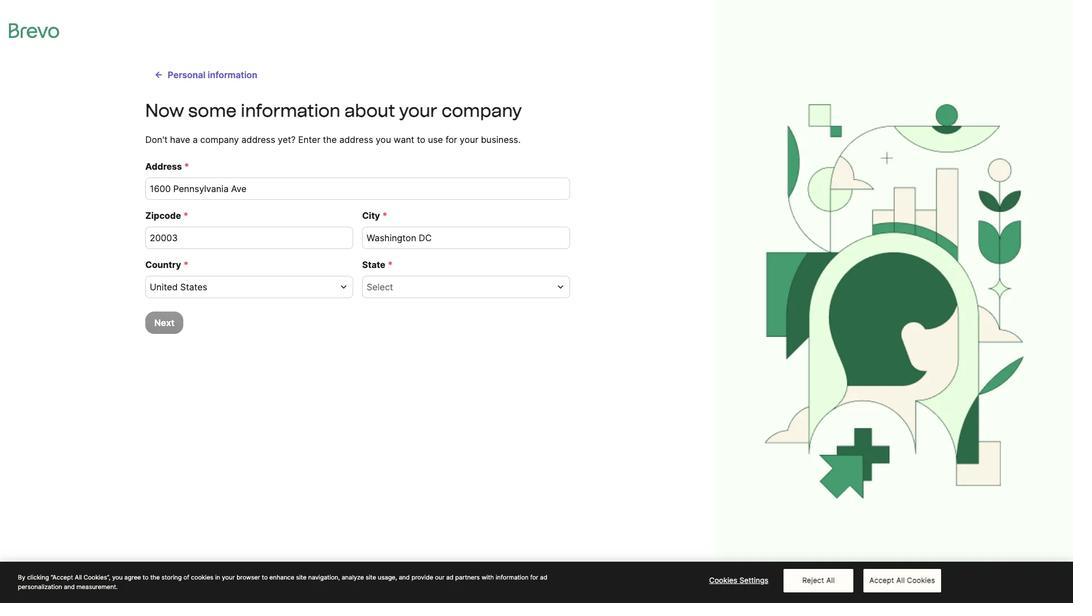 Task type: locate. For each thing, give the bounding box(es) containing it.
the right "enter"
[[323, 134, 337, 145]]

all right accept
[[897, 576, 905, 585]]

don't
[[145, 134, 168, 145]]

your
[[399, 100, 438, 121], [460, 134, 479, 145], [222, 574, 235, 582]]

our
[[435, 574, 445, 582]]

1 vertical spatial you
[[112, 574, 123, 582]]

some
[[188, 100, 237, 121]]

reject all button
[[784, 570, 854, 593]]

to right the browser
[[262, 574, 268, 582]]

1 horizontal spatial ad
[[540, 574, 548, 582]]

want
[[394, 134, 415, 145]]

0 vertical spatial and
[[399, 574, 410, 582]]

ad
[[446, 574, 454, 582], [540, 574, 548, 582]]

0 horizontal spatial ad
[[446, 574, 454, 582]]

address
[[242, 134, 275, 145], [339, 134, 373, 145]]

* right country
[[183, 259, 189, 271]]

agree
[[124, 574, 141, 582]]

to right agree
[[143, 574, 149, 582]]

united
[[150, 282, 178, 293]]

for inside by clicking "accept all cookies", you agree to the storing of cookies in your browser to enhance site navigation, analyze site usage, and provide our ad partners with information for ad personalization and measurement.
[[530, 574, 539, 582]]

1 vertical spatial for
[[530, 574, 539, 582]]

0 horizontal spatial all
[[75, 574, 82, 582]]

2 cookies from the left
[[907, 576, 935, 585]]

*
[[184, 161, 189, 172], [183, 210, 188, 221], [382, 210, 387, 221], [183, 259, 189, 271], [388, 259, 393, 271]]

united states
[[150, 282, 207, 293]]

1 horizontal spatial address
[[339, 134, 373, 145]]

None field
[[150, 281, 335, 294], [367, 281, 552, 294], [150, 281, 335, 294], [367, 281, 552, 294]]

2 site from the left
[[366, 574, 376, 582]]

1 vertical spatial your
[[460, 134, 479, 145]]

site
[[296, 574, 307, 582], [366, 574, 376, 582]]

0 horizontal spatial site
[[296, 574, 307, 582]]

partners
[[455, 574, 480, 582]]

1 horizontal spatial for
[[530, 574, 539, 582]]

all right reject
[[827, 576, 835, 585]]

2 horizontal spatial all
[[897, 576, 905, 585]]

* right zipcode in the top of the page
[[183, 210, 188, 221]]

measurement.
[[76, 583, 118, 591]]

0 horizontal spatial the
[[150, 574, 160, 582]]

you inside by clicking "accept all cookies", you agree to the storing of cookies in your browser to enhance site navigation, analyze site usage, and provide our ad partners with information for ad personalization and measurement.
[[112, 574, 123, 582]]

reject
[[803, 576, 824, 585]]

site right enhance
[[296, 574, 307, 582]]

0 vertical spatial information
[[208, 69, 258, 81]]

company right a
[[200, 134, 239, 145]]

all right "accept
[[75, 574, 82, 582]]

the
[[323, 134, 337, 145], [150, 574, 160, 582]]

personal
[[168, 69, 206, 81]]

* for zipcode *
[[183, 210, 188, 221]]

* for country *
[[183, 259, 189, 271]]

city
[[362, 210, 380, 221]]

yet?
[[278, 134, 296, 145]]

1 horizontal spatial company
[[442, 100, 522, 121]]

0 horizontal spatial to
[[143, 574, 149, 582]]

you
[[376, 134, 391, 145], [112, 574, 123, 582]]

None text field
[[145, 178, 570, 200], [145, 227, 353, 249], [362, 227, 570, 249], [145, 178, 570, 200], [145, 227, 353, 249], [362, 227, 570, 249]]

information up yet?
[[241, 100, 341, 121]]

0 horizontal spatial you
[[112, 574, 123, 582]]

browser
[[237, 574, 260, 582]]

1 horizontal spatial the
[[323, 134, 337, 145]]

don't have a company address yet? enter the address you want to use for your business.
[[145, 134, 521, 145]]

company
[[442, 100, 522, 121], [200, 134, 239, 145]]

you left want
[[376, 134, 391, 145]]

"accept
[[51, 574, 73, 582]]

information up some
[[208, 69, 258, 81]]

and
[[399, 574, 410, 582], [64, 583, 75, 591]]

0 horizontal spatial company
[[200, 134, 239, 145]]

0 horizontal spatial your
[[222, 574, 235, 582]]

state *
[[362, 259, 393, 271]]

address *
[[145, 161, 189, 172]]

address down about on the top
[[339, 134, 373, 145]]

all for accept all cookies
[[897, 576, 905, 585]]

0 vertical spatial you
[[376, 134, 391, 145]]

settings
[[740, 576, 769, 585]]

the inside by clicking "accept all cookies", you agree to the storing of cookies in your browser to enhance site navigation, analyze site usage, and provide our ad partners with information for ad personalization and measurement.
[[150, 574, 160, 582]]

select button
[[362, 276, 570, 299]]

enter
[[298, 134, 321, 145]]

2 vertical spatial your
[[222, 574, 235, 582]]

0 vertical spatial company
[[442, 100, 522, 121]]

* right state
[[388, 259, 393, 271]]

next
[[154, 318, 175, 329]]

your up want
[[399, 100, 438, 121]]

cookies
[[710, 576, 738, 585], [907, 576, 935, 585]]

in
[[215, 574, 220, 582]]

you left agree
[[112, 574, 123, 582]]

1 cookies from the left
[[710, 576, 738, 585]]

country *
[[145, 259, 189, 271]]

cookies left settings
[[710, 576, 738, 585]]

all inside by clicking "accept all cookies", you agree to the storing of cookies in your browser to enhance site navigation, analyze site usage, and provide our ad partners with information for ad personalization and measurement.
[[75, 574, 82, 582]]

information inside button
[[208, 69, 258, 81]]

0 vertical spatial your
[[399, 100, 438, 121]]

0 horizontal spatial address
[[242, 134, 275, 145]]

and right usage, at the bottom
[[399, 574, 410, 582]]

* right the address
[[184, 161, 189, 172]]

cookies right accept
[[907, 576, 935, 585]]

enhance
[[270, 574, 294, 582]]

information right with
[[496, 574, 529, 582]]

clicking
[[27, 574, 49, 582]]

of
[[184, 574, 189, 582]]

all
[[75, 574, 82, 582], [827, 576, 835, 585], [897, 576, 905, 585]]

use
[[428, 134, 443, 145]]

and down "accept
[[64, 583, 75, 591]]

provide
[[412, 574, 433, 582]]

your left business.
[[460, 134, 479, 145]]

states
[[180, 282, 207, 293]]

your right in
[[222, 574, 235, 582]]

0 horizontal spatial for
[[446, 134, 457, 145]]

for right use
[[446, 134, 457, 145]]

personal information
[[168, 69, 258, 81]]

with
[[482, 574, 494, 582]]

information
[[208, 69, 258, 81], [241, 100, 341, 121], [496, 574, 529, 582]]

1 horizontal spatial site
[[366, 574, 376, 582]]

the left storing
[[150, 574, 160, 582]]

* for state *
[[388, 259, 393, 271]]

personal information button
[[145, 64, 266, 86]]

company up business.
[[442, 100, 522, 121]]

navigation,
[[308, 574, 340, 582]]

for right with
[[530, 574, 539, 582]]

2 vertical spatial information
[[496, 574, 529, 582]]

1 horizontal spatial cookies
[[907, 576, 935, 585]]

1 vertical spatial the
[[150, 574, 160, 582]]

for
[[446, 134, 457, 145], [530, 574, 539, 582]]

1 horizontal spatial your
[[399, 100, 438, 121]]

to
[[417, 134, 426, 145], [143, 574, 149, 582], [262, 574, 268, 582]]

accept
[[870, 576, 894, 585]]

to left use
[[417, 134, 426, 145]]

site left usage, at the bottom
[[366, 574, 376, 582]]

1 horizontal spatial all
[[827, 576, 835, 585]]

* right city
[[382, 210, 387, 221]]

address left yet?
[[242, 134, 275, 145]]

0 horizontal spatial cookies
[[710, 576, 738, 585]]

1 vertical spatial and
[[64, 583, 75, 591]]

1 horizontal spatial you
[[376, 134, 391, 145]]

your inside by clicking "accept all cookies", you agree to the storing of cookies in your browser to enhance site navigation, analyze site usage, and provide our ad partners with information for ad personalization and measurement.
[[222, 574, 235, 582]]



Task type: vqa. For each thing, say whether or not it's contained in the screenshot.
1st address from the left
yes



Task type: describe. For each thing, give the bounding box(es) containing it.
cookies settings
[[710, 576, 769, 585]]

2 ad from the left
[[540, 574, 548, 582]]

personalization
[[18, 583, 62, 591]]

accept all cookies button
[[864, 570, 942, 593]]

all for reject all
[[827, 576, 835, 585]]

have
[[170, 134, 190, 145]]

cookies",
[[84, 574, 110, 582]]

city *
[[362, 210, 387, 221]]

united states button
[[145, 276, 353, 299]]

2 horizontal spatial your
[[460, 134, 479, 145]]

* for city *
[[382, 210, 387, 221]]

by clicking "accept all cookies", you agree to the storing of cookies in your browser to enhance site navigation, analyze site usage, and provide our ad partners with information for ad personalization and measurement.
[[18, 574, 548, 591]]

cookies inside button
[[907, 576, 935, 585]]

information inside by clicking "accept all cookies", you agree to the storing of cookies in your browser to enhance site navigation, analyze site usage, and provide our ad partners with information for ad personalization and measurement.
[[496, 574, 529, 582]]

0 vertical spatial for
[[446, 134, 457, 145]]

usage,
[[378, 574, 397, 582]]

now some information about your company
[[145, 100, 522, 121]]

reject all
[[803, 576, 835, 585]]

accept all cookies
[[870, 576, 935, 585]]

1 horizontal spatial and
[[399, 574, 410, 582]]

address
[[145, 161, 182, 172]]

storing
[[162, 574, 182, 582]]

2 horizontal spatial to
[[417, 134, 426, 145]]

1 horizontal spatial to
[[262, 574, 268, 582]]

next button
[[145, 312, 184, 334]]

state
[[362, 259, 386, 271]]

analyze
[[342, 574, 364, 582]]

country
[[145, 259, 181, 271]]

0 horizontal spatial and
[[64, 583, 75, 591]]

now
[[145, 100, 184, 121]]

* for address *
[[184, 161, 189, 172]]

1 ad from the left
[[446, 574, 454, 582]]

zipcode *
[[145, 210, 188, 221]]

cookies
[[191, 574, 213, 582]]

0 vertical spatial the
[[323, 134, 337, 145]]

cookies settings button
[[704, 570, 774, 592]]

cookies inside 'button'
[[710, 576, 738, 585]]

by
[[18, 574, 25, 582]]

1 address from the left
[[242, 134, 275, 145]]

zipcode
[[145, 210, 181, 221]]

1 site from the left
[[296, 574, 307, 582]]

business.
[[481, 134, 521, 145]]

about
[[345, 100, 395, 121]]

a
[[193, 134, 198, 145]]

2 address from the left
[[339, 134, 373, 145]]

1 vertical spatial information
[[241, 100, 341, 121]]

select
[[367, 282, 393, 293]]

1 vertical spatial company
[[200, 134, 239, 145]]



